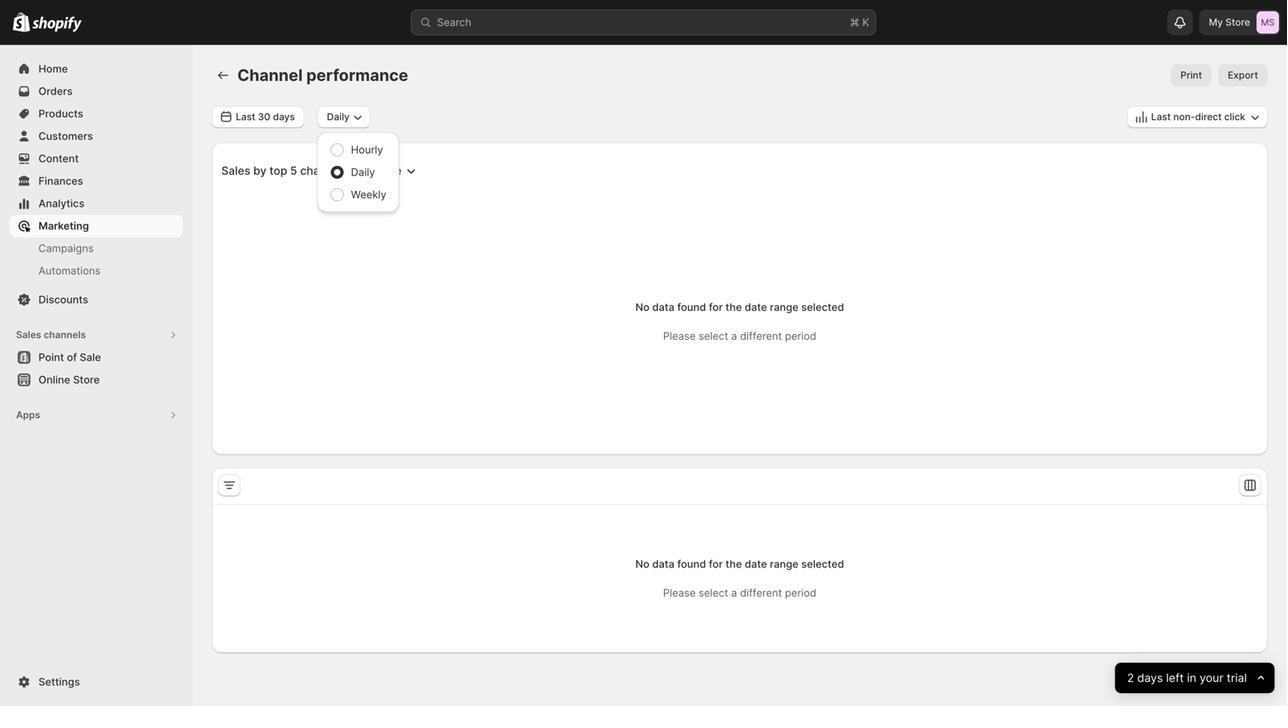 Task type: describe. For each thing, give the bounding box(es) containing it.
2 no from the top
[[636, 559, 650, 571]]

days inside 2 days left in your trial dropdown button
[[1138, 672, 1164, 686]]

by
[[253, 164, 267, 178]]

2 days left in your trial
[[1128, 672, 1248, 686]]

point of sale link
[[10, 347, 183, 369]]

campaigns link
[[10, 238, 183, 260]]

shopify image
[[13, 13, 30, 32]]

customers
[[39, 130, 93, 142]]

export
[[1229, 69, 1259, 81]]

2 range from the top
[[770, 559, 799, 571]]

home
[[39, 63, 68, 75]]

time
[[378, 164, 402, 178]]

last 30 days
[[236, 111, 295, 123]]

sales channels
[[16, 329, 86, 341]]

my store image
[[1257, 11, 1280, 34]]

your
[[1200, 672, 1224, 686]]

2
[[1128, 672, 1135, 686]]

2 a from the top
[[732, 587, 738, 600]]

content
[[39, 152, 79, 165]]

online store link
[[10, 369, 183, 392]]

direct
[[1196, 111, 1223, 123]]

30
[[258, 111, 271, 123]]

finances link
[[10, 170, 183, 193]]

weekly
[[351, 189, 387, 201]]

my store
[[1210, 16, 1251, 28]]

left
[[1167, 672, 1184, 686]]

1 range from the top
[[770, 301, 799, 314]]

click
[[1225, 111, 1246, 123]]

performance
[[307, 65, 409, 85]]

⌘
[[851, 16, 860, 28]]

products
[[39, 108, 83, 120]]

over
[[352, 164, 375, 178]]

discounts
[[39, 294, 88, 306]]

2 different from the top
[[741, 587, 783, 600]]

channels inside dropdown button
[[300, 164, 349, 178]]

sales channels button
[[10, 324, 183, 347]]

settings
[[39, 676, 80, 689]]

campaigns
[[39, 242, 94, 255]]

⌘ k
[[851, 16, 870, 28]]

daily button
[[318, 106, 371, 128]]

1 data from the top
[[653, 301, 675, 314]]

automations
[[39, 265, 101, 277]]

1 a from the top
[[732, 330, 738, 343]]

2 period from the top
[[785, 587, 817, 600]]

trial
[[1227, 672, 1248, 686]]

channel
[[238, 65, 303, 85]]

store for online store
[[73, 374, 100, 386]]

sales by top 5 channels over time
[[221, 164, 402, 178]]

apps button
[[10, 404, 183, 427]]

2 no data found for the date range selected from the top
[[636, 559, 845, 571]]

last non-direct click button
[[1128, 106, 1269, 128]]

2 date from the top
[[745, 559, 768, 571]]

1 selected from the top
[[802, 301, 845, 314]]

sales for sales by top 5 channels over time
[[221, 164, 251, 178]]

last 30 days button
[[212, 106, 305, 128]]

channels inside button
[[44, 329, 86, 341]]

1 found from the top
[[678, 301, 707, 314]]

marketing
[[39, 220, 89, 232]]

1 for from the top
[[709, 301, 723, 314]]

2 selected from the top
[[802, 559, 845, 571]]

print button
[[1172, 64, 1213, 87]]

1 different from the top
[[741, 330, 783, 343]]

channel performance
[[238, 65, 409, 85]]

k
[[863, 16, 870, 28]]

hourly
[[351, 144, 383, 156]]

1 period from the top
[[785, 330, 817, 343]]

settings link
[[10, 672, 183, 694]]

2 please from the top
[[664, 587, 696, 600]]

sales by top 5 channels over time button
[[212, 158, 429, 185]]



Task type: locate. For each thing, give the bounding box(es) containing it.
1 please from the top
[[664, 330, 696, 343]]

1 vertical spatial the
[[726, 559, 742, 571]]

last for last non-direct click
[[1152, 111, 1172, 123]]

channels
[[300, 164, 349, 178], [44, 329, 86, 341]]

1 vertical spatial a
[[732, 587, 738, 600]]

1 vertical spatial select
[[699, 587, 729, 600]]

1 vertical spatial days
[[1138, 672, 1164, 686]]

2 days left in your trial button
[[1116, 664, 1275, 694]]

1 vertical spatial date
[[745, 559, 768, 571]]

1 vertical spatial please select a different period
[[664, 587, 817, 600]]

1 the from the top
[[726, 301, 742, 314]]

analytics link
[[10, 193, 183, 215]]

point of sale
[[39, 351, 101, 364]]

2 for from the top
[[709, 559, 723, 571]]

a
[[732, 330, 738, 343], [732, 587, 738, 600]]

0 horizontal spatial channels
[[44, 329, 86, 341]]

days inside last 30 days dropdown button
[[273, 111, 295, 123]]

daily down channel performance
[[327, 111, 350, 123]]

0 vertical spatial no data found for the date range selected
[[636, 301, 845, 314]]

0 vertical spatial range
[[770, 301, 799, 314]]

0 horizontal spatial daily
[[327, 111, 350, 123]]

no data found for the date range selected
[[636, 301, 845, 314], [636, 559, 845, 571]]

last
[[236, 111, 256, 123], [1152, 111, 1172, 123]]

1 vertical spatial sales
[[16, 329, 41, 341]]

store down the sale
[[73, 374, 100, 386]]

no
[[636, 301, 650, 314], [636, 559, 650, 571]]

last non-direct click
[[1152, 111, 1246, 123]]

0 vertical spatial different
[[741, 330, 783, 343]]

store inside button
[[73, 374, 100, 386]]

please select a different period
[[664, 330, 817, 343], [664, 587, 817, 600]]

1 vertical spatial data
[[653, 559, 675, 571]]

sales left "by"
[[221, 164, 251, 178]]

last left non-
[[1152, 111, 1172, 123]]

point
[[39, 351, 64, 364]]

store
[[1226, 16, 1251, 28], [73, 374, 100, 386]]

1 vertical spatial found
[[678, 559, 707, 571]]

2 please select a different period from the top
[[664, 587, 817, 600]]

0 vertical spatial the
[[726, 301, 742, 314]]

sales for sales channels
[[16, 329, 41, 341]]

1 no data found for the date range selected from the top
[[636, 301, 845, 314]]

orders link
[[10, 80, 183, 103]]

non-
[[1174, 111, 1196, 123]]

store right my
[[1226, 16, 1251, 28]]

0 vertical spatial period
[[785, 330, 817, 343]]

1 vertical spatial period
[[785, 587, 817, 600]]

search
[[437, 16, 472, 28]]

date
[[745, 301, 768, 314], [745, 559, 768, 571]]

top
[[270, 164, 287, 178]]

0 vertical spatial select
[[699, 330, 729, 343]]

1 horizontal spatial daily
[[351, 166, 375, 179]]

apps
[[16, 410, 40, 421]]

orders
[[39, 85, 73, 97]]

channels up point of sale
[[44, 329, 86, 341]]

home link
[[10, 58, 183, 80]]

data
[[653, 301, 675, 314], [653, 559, 675, 571]]

last for last 30 days
[[236, 111, 256, 123]]

daily
[[327, 111, 350, 123], [351, 166, 375, 179]]

0 vertical spatial days
[[273, 111, 295, 123]]

1 horizontal spatial channels
[[300, 164, 349, 178]]

channels right '5'
[[300, 164, 349, 178]]

0 vertical spatial data
[[653, 301, 675, 314]]

1 vertical spatial selected
[[802, 559, 845, 571]]

1 horizontal spatial last
[[1152, 111, 1172, 123]]

found
[[678, 301, 707, 314], [678, 559, 707, 571]]

2 found from the top
[[678, 559, 707, 571]]

online store button
[[0, 369, 193, 392]]

0 vertical spatial sales
[[221, 164, 251, 178]]

select
[[699, 330, 729, 343], [699, 587, 729, 600]]

export button
[[1219, 64, 1269, 87]]

0 vertical spatial date
[[745, 301, 768, 314]]

range
[[770, 301, 799, 314], [770, 559, 799, 571]]

point of sale button
[[0, 347, 193, 369]]

sales up the point
[[16, 329, 41, 341]]

days
[[273, 111, 295, 123], [1138, 672, 1164, 686]]

store for my store
[[1226, 16, 1251, 28]]

1 date from the top
[[745, 301, 768, 314]]

different
[[741, 330, 783, 343], [741, 587, 783, 600]]

days right 2
[[1138, 672, 1164, 686]]

1 vertical spatial different
[[741, 587, 783, 600]]

1 no from the top
[[636, 301, 650, 314]]

finances
[[39, 175, 83, 187]]

1 vertical spatial range
[[770, 559, 799, 571]]

2 data from the top
[[653, 559, 675, 571]]

for
[[709, 301, 723, 314], [709, 559, 723, 571]]

0 vertical spatial found
[[678, 301, 707, 314]]

1 select from the top
[[699, 330, 729, 343]]

0 horizontal spatial last
[[236, 111, 256, 123]]

1 horizontal spatial days
[[1138, 672, 1164, 686]]

automations link
[[10, 260, 183, 282]]

sales
[[221, 164, 251, 178], [16, 329, 41, 341]]

1 please select a different period from the top
[[664, 330, 817, 343]]

my
[[1210, 16, 1224, 28]]

1 vertical spatial no data found for the date range selected
[[636, 559, 845, 571]]

selected
[[802, 301, 845, 314], [802, 559, 845, 571]]

1 vertical spatial channels
[[44, 329, 86, 341]]

sales inside sales by top 5 channels over time dropdown button
[[221, 164, 251, 178]]

0 vertical spatial daily
[[327, 111, 350, 123]]

of
[[67, 351, 77, 364]]

0 vertical spatial a
[[732, 330, 738, 343]]

last left 30
[[236, 111, 256, 123]]

0 vertical spatial channels
[[300, 164, 349, 178]]

shopify image
[[32, 16, 82, 32]]

1 vertical spatial store
[[73, 374, 100, 386]]

analytics
[[39, 197, 84, 210]]

daily inside dropdown button
[[327, 111, 350, 123]]

0 vertical spatial no
[[636, 301, 650, 314]]

1 vertical spatial please
[[664, 587, 696, 600]]

0 horizontal spatial sales
[[16, 329, 41, 341]]

content link
[[10, 148, 183, 170]]

days right 30
[[273, 111, 295, 123]]

5
[[290, 164, 297, 178]]

2 the from the top
[[726, 559, 742, 571]]

please
[[664, 330, 696, 343], [664, 587, 696, 600]]

1 last from the left
[[236, 111, 256, 123]]

discounts link
[[10, 289, 183, 311]]

in
[[1188, 672, 1197, 686]]

2 select from the top
[[699, 587, 729, 600]]

products link
[[10, 103, 183, 125]]

0 vertical spatial for
[[709, 301, 723, 314]]

0 horizontal spatial store
[[73, 374, 100, 386]]

daily down hourly
[[351, 166, 375, 179]]

customers link
[[10, 125, 183, 148]]

0 vertical spatial selected
[[802, 301, 845, 314]]

the
[[726, 301, 742, 314], [726, 559, 742, 571]]

0 horizontal spatial days
[[273, 111, 295, 123]]

0 vertical spatial please select a different period
[[664, 330, 817, 343]]

1 horizontal spatial sales
[[221, 164, 251, 178]]

1 horizontal spatial store
[[1226, 16, 1251, 28]]

print
[[1181, 69, 1203, 81]]

online store
[[39, 374, 100, 386]]

sales inside sales channels button
[[16, 329, 41, 341]]

sale
[[80, 351, 101, 364]]

online
[[39, 374, 70, 386]]

2 last from the left
[[1152, 111, 1172, 123]]

marketing link
[[10, 215, 183, 238]]

1 vertical spatial daily
[[351, 166, 375, 179]]

period
[[785, 330, 817, 343], [785, 587, 817, 600]]

0 vertical spatial store
[[1226, 16, 1251, 28]]

1 vertical spatial for
[[709, 559, 723, 571]]

1 vertical spatial no
[[636, 559, 650, 571]]

0 vertical spatial please
[[664, 330, 696, 343]]



Task type: vqa. For each thing, say whether or not it's contained in the screenshot.
days
yes



